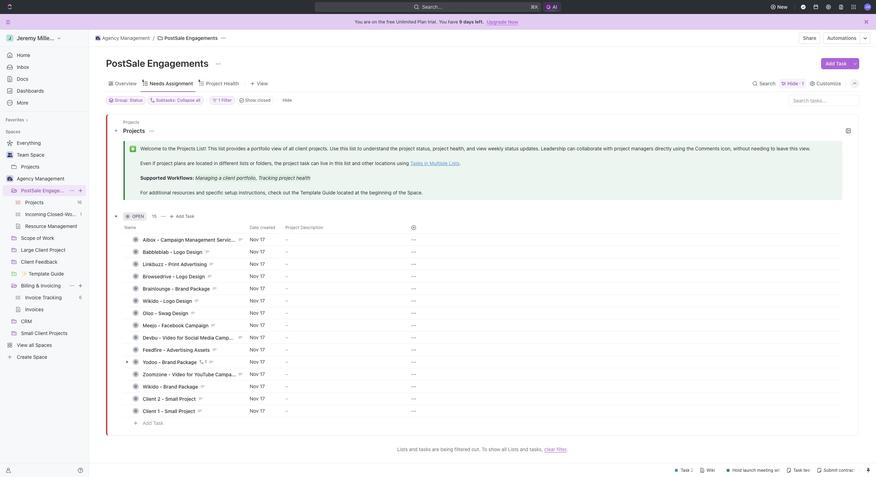 Task type: vqa. For each thing, say whether or not it's contained in the screenshot.
second the "2:13" from the bottom
no



Task type: describe. For each thing, give the bounding box(es) containing it.
workspace
[[58, 35, 87, 41]]

– for aibox - campaign management services
[[286, 237, 288, 242]]

spaces inside tree
[[35, 342, 52, 348]]

design for browsedrive - logo design
[[189, 273, 205, 279]]

11 – from the top
[[286, 359, 288, 365]]

favorites button
[[3, 116, 31, 124]]

hide for hide
[[283, 98, 292, 103]]

15
[[152, 214, 157, 219]]

1 left customize button
[[802, 80, 804, 86]]

- for devbu - video for social media campaign
[[159, 335, 161, 341]]

client for client 1 - small project
[[143, 408, 156, 414]]

task for right add task button
[[837, 61, 847, 66]]

11 – button from the top
[[281, 356, 403, 368]]

1 inside dropdown button
[[218, 98, 220, 103]]

closed
[[257, 98, 271, 103]]

upgrade
[[487, 19, 507, 25]]

babbleblab - logo design
[[143, 249, 202, 255]]

1 you from the left
[[355, 19, 363, 24]]

- for babbleblab - logo design
[[170, 249, 172, 255]]

package for wikido - brand package
[[178, 384, 198, 390]]

devbu - video for social media campaign
[[143, 335, 239, 341]]

out.
[[472, 446, 481, 452]]

large
[[21, 247, 34, 253]]

show
[[245, 98, 256, 103]]

- for brainlounge - brand package
[[172, 286, 174, 292]]

– for oloo - swag design
[[286, 310, 288, 316]]

customize button
[[808, 79, 844, 88]]

- for browsedrive - logo design
[[173, 273, 175, 279]]

– button for client 1 - small project
[[281, 405, 403, 417]]

project down client 2 - small project link
[[179, 408, 195, 414]]

projects down group: status
[[123, 120, 139, 125]]

brand for yodoo
[[162, 359, 176, 365]]

won
[[65, 211, 75, 217]]

aibox - campaign management services link
[[141, 235, 244, 245]]

– button for oloo - swag design
[[281, 307, 403, 319]]

- for linkbuzz - print advertising
[[165, 261, 167, 267]]

client 2 - small project
[[143, 396, 196, 402]]

oloo - swag design link
[[141, 308, 244, 318]]

hide for hide 1
[[788, 80, 799, 86]]

engagements inside tree
[[43, 188, 74, 194]]

invoicing
[[41, 283, 61, 289]]

meejo
[[143, 322, 157, 328]]

oloo - swag design
[[143, 310, 188, 316]]

0 vertical spatial advertising
[[181, 261, 207, 267]]

campaign right youtube
[[215, 371, 239, 377]]

brand for wikido
[[163, 384, 177, 390]]

home
[[17, 52, 30, 58]]

0 vertical spatial postsale
[[165, 35, 185, 41]]

– for wikido - logo design
[[286, 298, 288, 304]]

management down incoming closed-won deals link
[[48, 223, 77, 229]]

2 vertical spatial all
[[502, 446, 507, 452]]

more
[[17, 100, 28, 106]]

design for oloo - swag design
[[172, 310, 188, 316]]

– button for wikido - brand package
[[281, 380, 403, 393]]

9
[[459, 19, 462, 24]]

– button for babbleblab - logo design
[[281, 246, 403, 258]]

scope
[[21, 235, 35, 241]]

– button for devbu - video for social media campaign
[[281, 331, 403, 344]]

✨ template guide link
[[21, 268, 85, 280]]

view for view all spaces
[[17, 342, 28, 348]]

– button for linkbuzz - print advertising
[[281, 258, 403, 270]]

task for bottommost add task button
[[153, 420, 163, 426]]

to
[[482, 446, 487, 452]]

project description button
[[281, 222, 403, 233]]

⌘k
[[531, 4, 538, 10]]

print
[[168, 261, 179, 267]]

1 horizontal spatial all
[[196, 98, 201, 103]]

tree inside sidebar navigation
[[3, 138, 89, 363]]

1 vertical spatial advertising
[[167, 347, 193, 353]]

– for devbu - video for social media campaign
[[286, 335, 288, 340]]

– button for wikido - logo design
[[281, 295, 403, 307]]

home link
[[3, 50, 86, 61]]

1 horizontal spatial add task button
[[168, 212, 197, 221]]

- for wikido - brand package
[[160, 384, 162, 390]]

client 2 - small project link
[[141, 394, 244, 404]]

package for yodoo - brand package
[[177, 359, 197, 365]]

plan
[[418, 19, 427, 24]]

0 vertical spatial projects link
[[21, 161, 85, 173]]

client inside small client projects link
[[35, 330, 48, 336]]

j
[[9, 36, 11, 41]]

agency management inside sidebar navigation
[[17, 176, 65, 182]]

aibox
[[143, 237, 156, 243]]

client feedback
[[21, 259, 58, 265]]

unlimited
[[396, 19, 416, 24]]

project left 'health'
[[206, 80, 223, 86]]

space for team space
[[30, 152, 44, 158]]

large client project link
[[21, 245, 85, 256]]

for for social
[[177, 335, 184, 341]]

– button for brainlounge - brand package
[[281, 282, 403, 295]]

postsale inside tree
[[21, 188, 41, 194]]

– button for browsedrive - logo design
[[281, 270, 403, 283]]

1 vertical spatial add task
[[176, 214, 194, 219]]

– for meejo - facebook campaign
[[286, 322, 288, 328]]

jeremy
[[17, 35, 36, 41]]

description
[[301, 225, 323, 230]]

design for babbleblab - logo design
[[186, 249, 202, 255]]

search button
[[751, 79, 778, 88]]

subtasks:
[[156, 98, 176, 103]]

automations button
[[824, 33, 860, 43]]

add for right add task button
[[826, 61, 835, 66]]

clear
[[545, 446, 556, 452]]

management left /
[[120, 35, 150, 41]]

babbleblab
[[143, 249, 169, 255]]

– for babbleblab - logo design
[[286, 249, 288, 255]]

1 vertical spatial task
[[185, 214, 194, 219]]

- for aibox - campaign management services
[[157, 237, 159, 243]]

needs
[[150, 80, 165, 86]]

yodoo - brand package
[[143, 359, 197, 365]]

share
[[803, 35, 817, 41]]

- for feedfire - advertising assets
[[163, 347, 165, 353]]

large client project
[[21, 247, 66, 253]]

social
[[185, 335, 199, 341]]

tasks,
[[530, 446, 543, 452]]

scope of work
[[21, 235, 54, 241]]

1 down 2
[[158, 408, 160, 414]]

&
[[36, 283, 39, 289]]

dashboards link
[[3, 85, 86, 97]]

wikido - brand package link
[[141, 382, 244, 392]]

✨
[[21, 271, 27, 277]]

– button for meejo - facebook campaign
[[281, 319, 403, 332]]

being
[[441, 446, 453, 452]]

2 horizontal spatial add task button
[[822, 58, 851, 69]]

business time image inside sidebar navigation
[[7, 177, 12, 181]]

1 filter
[[218, 98, 232, 103]]

more button
[[3, 97, 86, 108]]

0 horizontal spatial agency management link
[[17, 173, 85, 184]]

1 horizontal spatial are
[[432, 446, 439, 452]]

1 button
[[198, 359, 208, 366]]

yodoo
[[143, 359, 157, 365]]

- for oloo - swag design
[[155, 310, 157, 316]]

2 lists from the left
[[508, 446, 519, 452]]

client feedback link
[[21, 256, 85, 268]]

favorites
[[6, 117, 24, 122]]

0 vertical spatial engagements
[[186, 35, 218, 41]]

1 lists from the left
[[397, 446, 408, 452]]

2 and from the left
[[520, 446, 529, 452]]

jeremy miller's workspace
[[17, 35, 87, 41]]

billing & invoicing link
[[21, 280, 66, 291]]

feedfire - advertising assets
[[143, 347, 210, 353]]

1 vertical spatial engagements
[[147, 57, 209, 69]]

client inside large client project link
[[35, 247, 48, 253]]

– for client 2 - small project
[[286, 396, 288, 402]]

crm link
[[21, 316, 85, 327]]

linkbuzz - print advertising link
[[141, 259, 244, 269]]

logo for babbleblab
[[174, 249, 185, 255]]

management inside "link"
[[185, 237, 215, 243]]

services
[[217, 237, 237, 243]]

user group image
[[7, 153, 12, 157]]

show
[[489, 446, 501, 452]]

brand for brainlounge
[[175, 286, 189, 292]]

work
[[42, 235, 54, 241]]

1 vertical spatial postsale engagements
[[106, 57, 211, 69]]

- for zoomzone - video for youtube campaign
[[168, 371, 171, 377]]

- down client 2 - small project
[[161, 408, 163, 414]]

for for youtube
[[187, 371, 193, 377]]

inbox
[[17, 64, 29, 70]]

- for meejo - facebook campaign
[[158, 322, 160, 328]]

linkbuzz - print advertising
[[143, 261, 207, 267]]

on
[[372, 19, 377, 24]]

feedback
[[35, 259, 58, 265]]



Task type: locate. For each thing, give the bounding box(es) containing it.
2
[[158, 396, 161, 402]]

2 horizontal spatial all
[[502, 446, 507, 452]]

1 vertical spatial agency management link
[[17, 173, 85, 184]]

1 up youtube
[[205, 359, 207, 365]]

lists left tasks
[[397, 446, 408, 452]]

package up wikido - logo design link
[[190, 286, 210, 292]]

postsale up overview
[[106, 57, 145, 69]]

1 vertical spatial for
[[187, 371, 193, 377]]

1 horizontal spatial add
[[176, 214, 184, 219]]

project down scope of work link
[[50, 247, 66, 253]]

2 vertical spatial add task
[[143, 420, 163, 426]]

automations
[[828, 35, 857, 41]]

campaign up 'babbleblab - logo design'
[[161, 237, 184, 243]]

0 vertical spatial agency management
[[102, 35, 150, 41]]

crm
[[21, 318, 32, 324]]

project down wikido - brand package link
[[179, 396, 196, 402]]

2 vertical spatial postsale
[[21, 188, 41, 194]]

miller's
[[37, 35, 56, 41]]

resource management link
[[25, 221, 85, 232]]

wikido - logo design
[[143, 298, 192, 304]]

- right 'meejo'
[[158, 322, 160, 328]]

- right yodoo
[[159, 359, 161, 365]]

- right devbu
[[159, 335, 161, 341]]

1 vertical spatial wikido
[[143, 384, 159, 390]]

subtasks: collapse all
[[156, 98, 201, 103]]

space down view all spaces link
[[33, 354, 47, 360]]

– button for zoomzone - video for youtube campaign
[[281, 368, 403, 381]]

2 – button from the top
[[281, 246, 403, 258]]

create
[[17, 354, 32, 360]]

ai button
[[543, 2, 562, 12]]

created
[[260, 225, 275, 230]]

view all spaces
[[17, 342, 52, 348]]

– for feedfire - advertising assets
[[286, 347, 288, 353]]

wikido for wikido - brand package
[[143, 384, 159, 390]]

client inside client 2 - small project link
[[143, 396, 156, 402]]

create space link
[[3, 352, 85, 363]]

12 – from the top
[[286, 371, 288, 377]]

16
[[77, 200, 82, 205]]

brand down feedfire - advertising assets
[[162, 359, 176, 365]]

6
[[79, 295, 82, 300]]

all right collapse at the top of page
[[196, 98, 201, 103]]

design down brainlounge - brand package
[[176, 298, 192, 304]]

video for zoomzone
[[172, 371, 185, 377]]

0 vertical spatial postsale engagements
[[165, 35, 218, 41]]

0 vertical spatial business time image
[[96, 36, 100, 40]]

brand up client 2 - small project
[[163, 384, 177, 390]]

ai
[[553, 4, 558, 10]]

1 vertical spatial view
[[17, 342, 28, 348]]

1 horizontal spatial lists
[[508, 446, 519, 452]]

2 horizontal spatial task
[[837, 61, 847, 66]]

management down team space link
[[35, 176, 65, 182]]

business time image right workspace
[[96, 36, 100, 40]]

1 vertical spatial space
[[33, 354, 47, 360]]

sidebar navigation
[[0, 30, 91, 477]]

health
[[224, 80, 239, 86]]

project inside dropdown button
[[286, 225, 300, 230]]

1 vertical spatial all
[[29, 342, 34, 348]]

small down wikido - brand package
[[165, 396, 178, 402]]

projects link down team space link
[[21, 161, 85, 173]]

1 – from the top
[[286, 237, 288, 242]]

1 vertical spatial spaces
[[35, 342, 52, 348]]

and left tasks,
[[520, 446, 529, 452]]

client down client 2 - small project
[[143, 408, 156, 414]]

- up swag
[[160, 298, 162, 304]]

invoice
[[25, 295, 41, 301]]

small
[[21, 330, 33, 336], [165, 396, 178, 402], [165, 408, 177, 414]]

task up customize
[[837, 61, 847, 66]]

agency management down team space link
[[17, 176, 65, 182]]

postsale engagements inside tree
[[21, 188, 74, 194]]

client up view all spaces link
[[35, 330, 48, 336]]

media
[[200, 335, 214, 341]]

2 vertical spatial package
[[178, 384, 198, 390]]

1 horizontal spatial for
[[187, 371, 193, 377]]

0 horizontal spatial agency management
[[17, 176, 65, 182]]

add for bottommost add task button
[[143, 420, 152, 426]]

task up name dropdown button
[[185, 214, 194, 219]]

invoice tracking link
[[25, 292, 76, 303]]

aibox - campaign management services
[[143, 237, 237, 243]]

0 horizontal spatial task
[[153, 420, 163, 426]]

– for wikido - brand package
[[286, 384, 288, 389]]

brainlounge - brand package link
[[141, 284, 244, 294]]

1 and from the left
[[409, 446, 418, 452]]

15 – from the top
[[286, 408, 288, 414]]

0 vertical spatial package
[[190, 286, 210, 292]]

1 horizontal spatial you
[[439, 19, 447, 24]]

- right aibox
[[157, 237, 159, 243]]

postsale engagements link right /
[[156, 34, 220, 42]]

1 horizontal spatial task
[[185, 214, 194, 219]]

client 1 - small project link
[[141, 406, 244, 416]]

client inside client 1 - small project link
[[143, 408, 156, 414]]

0 horizontal spatial add task button
[[140, 419, 166, 428]]

date created
[[250, 225, 275, 230]]

agency management link down team space link
[[17, 173, 85, 184]]

- for wikido - logo design
[[160, 298, 162, 304]]

and left tasks
[[409, 446, 418, 452]]

client for client feedback
[[21, 259, 34, 265]]

0 vertical spatial video
[[162, 335, 176, 341]]

0 horizontal spatial add
[[143, 420, 152, 426]]

1 vertical spatial agency management
[[17, 176, 65, 182]]

1 vertical spatial postsale
[[106, 57, 145, 69]]

1 vertical spatial small
[[165, 396, 178, 402]]

logo up linkbuzz - print advertising
[[174, 249, 185, 255]]

postsale engagements link up closed-
[[21, 185, 74, 196]]

postsale right /
[[165, 35, 185, 41]]

1 horizontal spatial postsale
[[106, 57, 145, 69]]

package for brainlounge - brand package
[[190, 286, 210, 292]]

closed-
[[47, 211, 65, 217]]

add task for bottommost add task button
[[143, 420, 163, 426]]

devbu - video for social media campaign link
[[141, 333, 244, 343]]

1 horizontal spatial postsale engagements link
[[156, 34, 220, 42]]

view inside view button
[[257, 80, 268, 86]]

add up name dropdown button
[[176, 214, 184, 219]]

12 – button from the top
[[281, 368, 403, 381]]

agency inside sidebar navigation
[[17, 176, 34, 182]]

you left the on
[[355, 19, 363, 24]]

wikido for wikido - logo design
[[143, 298, 159, 304]]

2 horizontal spatial postsale
[[165, 35, 185, 41]]

1 vertical spatial video
[[172, 371, 185, 377]]

2 you from the left
[[439, 19, 447, 24]]

0 vertical spatial are
[[364, 19, 371, 24]]

docs
[[17, 76, 28, 82]]

add task button up customize
[[822, 58, 851, 69]]

billing & invoicing
[[21, 283, 61, 289]]

1 vertical spatial brand
[[162, 359, 176, 365]]

- down the browsedrive - logo design
[[172, 286, 174, 292]]

1 vertical spatial are
[[432, 446, 439, 452]]

- right 2
[[162, 396, 164, 402]]

small inside client 2 - small project link
[[165, 396, 178, 402]]

0 horizontal spatial postsale
[[21, 188, 41, 194]]

1 horizontal spatial agency management
[[102, 35, 150, 41]]

small down crm
[[21, 330, 33, 336]]

13 – button from the top
[[281, 380, 403, 393]]

inbox link
[[3, 62, 86, 73]]

oloo
[[143, 310, 154, 316]]

1 inside 'button'
[[205, 359, 207, 365]]

hide inside hide button
[[283, 98, 292, 103]]

view for view
[[257, 80, 268, 86]]

1 vertical spatial postsale engagements link
[[21, 185, 74, 196]]

2 vertical spatial small
[[165, 408, 177, 414]]

browsedrive
[[143, 273, 171, 279]]

– button for aibox - campaign management services
[[281, 233, 403, 246]]

.
[[567, 446, 568, 452]]

trial.
[[428, 19, 437, 24]]

agency management link left /
[[93, 34, 152, 42]]

task down client 1 - small project
[[153, 420, 163, 426]]

project left description on the left of the page
[[286, 225, 300, 230]]

view button
[[248, 75, 271, 92]]

design up brainlounge - brand package link
[[189, 273, 205, 279]]

projects up incoming
[[25, 199, 44, 205]]

0 horizontal spatial for
[[177, 335, 184, 341]]

7 – from the top
[[286, 310, 288, 316]]

small down client 2 - small project
[[165, 408, 177, 414]]

2 vertical spatial engagements
[[43, 188, 74, 194]]

0 horizontal spatial postsale engagements link
[[21, 185, 74, 196]]

template
[[29, 271, 49, 277]]

projects down "status"
[[123, 128, 146, 134]]

jeremy miller's workspace, , element
[[6, 35, 13, 42]]

0 vertical spatial all
[[196, 98, 201, 103]]

days
[[464, 19, 474, 24]]

1 horizontal spatial hide
[[788, 80, 799, 86]]

- down yodoo - brand package
[[168, 371, 171, 377]]

wikido down zoomzone
[[143, 384, 159, 390]]

- up print
[[170, 249, 172, 255]]

package
[[190, 286, 210, 292], [177, 359, 197, 365], [178, 384, 198, 390]]

are inside the you are on the free unlimited plan trial. you have 9 days left. upgrade now
[[364, 19, 371, 24]]

you left the have
[[439, 19, 447, 24]]

brainlounge - brand package
[[143, 286, 210, 292]]

open
[[132, 214, 144, 219]]

0 vertical spatial task
[[837, 61, 847, 66]]

– for linkbuzz - print advertising
[[286, 261, 288, 267]]

14 – from the top
[[286, 396, 288, 402]]

jm
[[866, 5, 871, 9]]

add task button up name dropdown button
[[168, 212, 197, 221]]

–
[[286, 237, 288, 242], [286, 249, 288, 255], [286, 261, 288, 267], [286, 273, 288, 279], [286, 286, 288, 291], [286, 298, 288, 304], [286, 310, 288, 316], [286, 322, 288, 328], [286, 335, 288, 340], [286, 347, 288, 353], [286, 359, 288, 365], [286, 371, 288, 377], [286, 384, 288, 389], [286, 396, 288, 402], [286, 408, 288, 414]]

wikido - brand package
[[143, 384, 198, 390]]

client left 2
[[143, 396, 156, 402]]

1 vertical spatial hide
[[283, 98, 292, 103]]

2 vertical spatial brand
[[163, 384, 177, 390]]

view up "create"
[[17, 342, 28, 348]]

all up the create space
[[29, 342, 34, 348]]

filter
[[557, 446, 567, 452]]

feedfire - advertising assets link
[[141, 345, 244, 355]]

view all spaces link
[[3, 340, 85, 351]]

add task down client 1 - small project
[[143, 420, 163, 426]]

agency management left /
[[102, 35, 150, 41]]

- right oloo
[[155, 310, 157, 316]]

1 filter button
[[210, 96, 235, 105]]

add task up name dropdown button
[[176, 214, 194, 219]]

design up linkbuzz - print advertising link
[[186, 249, 202, 255]]

0 vertical spatial agency
[[102, 35, 119, 41]]

design
[[186, 249, 202, 255], [189, 273, 205, 279], [176, 298, 192, 304], [172, 310, 188, 316]]

1 vertical spatial add
[[176, 214, 184, 219]]

1 vertical spatial agency
[[17, 176, 34, 182]]

hide
[[788, 80, 799, 86], [283, 98, 292, 103]]

campaign up devbu - video for social media campaign link
[[185, 322, 209, 328]]

logo for browsedrive
[[176, 273, 188, 279]]

add down client 1 - small project
[[143, 420, 152, 426]]

6 – button from the top
[[281, 295, 403, 307]]

view button
[[248, 79, 271, 88]]

campaign right "media"
[[215, 335, 239, 341]]

– button for client 2 - small project
[[281, 393, 403, 405]]

needs assignment link
[[148, 79, 193, 88]]

9 – from the top
[[286, 335, 288, 340]]

small for client 1 - small project
[[165, 408, 177, 414]]

1 vertical spatial projects link
[[25, 197, 74, 208]]

1 vertical spatial logo
[[176, 273, 188, 279]]

team
[[17, 152, 29, 158]]

2 vertical spatial task
[[153, 420, 163, 426]]

project inside tree
[[50, 247, 66, 253]]

0 vertical spatial space
[[30, 152, 44, 158]]

dashboards
[[17, 88, 44, 94]]

show closed
[[245, 98, 271, 103]]

0 horizontal spatial add task
[[143, 420, 163, 426]]

– button for feedfire - advertising assets
[[281, 344, 403, 356]]

- left print
[[165, 261, 167, 267]]

10 – button from the top
[[281, 344, 403, 356]]

1 horizontal spatial spaces
[[35, 342, 52, 348]]

assets
[[194, 347, 210, 353]]

devbu
[[143, 335, 158, 341]]

0 horizontal spatial spaces
[[6, 129, 20, 134]]

client for client 2 - small project
[[143, 396, 156, 402]]

0 vertical spatial agency management link
[[93, 34, 152, 42]]

14 – button from the top
[[281, 393, 403, 405]]

video for devbu
[[162, 335, 176, 341]]

tracking
[[42, 295, 62, 301]]

design up meejo - facebook campaign
[[172, 310, 188, 316]]

business time image down 'user group' icon
[[7, 177, 12, 181]]

advertising up yodoo - brand package
[[167, 347, 193, 353]]

2 – from the top
[[286, 249, 288, 255]]

are right tasks
[[432, 446, 439, 452]]

postsale engagements link
[[156, 34, 220, 42], [21, 185, 74, 196]]

wikido up oloo
[[143, 298, 159, 304]]

billing
[[21, 283, 35, 289]]

0 horizontal spatial all
[[29, 342, 34, 348]]

all right show
[[502, 446, 507, 452]]

management up babbleblab - logo design link
[[185, 237, 215, 243]]

- up 2
[[160, 384, 162, 390]]

0 vertical spatial add
[[826, 61, 835, 66]]

- for yodoo - brand package
[[159, 359, 161, 365]]

needs assignment
[[150, 80, 193, 86]]

- down print
[[173, 273, 175, 279]]

logo up brainlounge - brand package
[[176, 273, 188, 279]]

babbleblab - logo design link
[[141, 247, 244, 257]]

jm button
[[863, 1, 874, 13]]

2 wikido from the top
[[143, 384, 159, 390]]

deals
[[76, 211, 89, 217]]

5 – button from the top
[[281, 282, 403, 295]]

0 vertical spatial hide
[[788, 80, 799, 86]]

2 vertical spatial postsale engagements
[[21, 188, 74, 194]]

view up closed
[[257, 80, 268, 86]]

client up the client feedback
[[35, 247, 48, 253]]

add task up customize
[[826, 61, 847, 66]]

0 horizontal spatial and
[[409, 446, 418, 452]]

1 vertical spatial business time image
[[7, 177, 12, 181]]

invoices
[[25, 307, 44, 312]]

projects
[[123, 120, 139, 125], [123, 128, 146, 134], [21, 164, 39, 170], [25, 199, 44, 205], [49, 330, 67, 336]]

customize
[[817, 80, 842, 86]]

advertising down babbleblab - logo design link
[[181, 261, 207, 267]]

1 horizontal spatial and
[[520, 446, 529, 452]]

spaces
[[6, 129, 20, 134], [35, 342, 52, 348]]

linkbuzz
[[143, 261, 164, 267]]

postsale up incoming
[[21, 188, 41, 194]]

– for browsedrive - logo design
[[286, 273, 288, 279]]

8 – from the top
[[286, 322, 288, 328]]

overview
[[115, 80, 137, 86]]

video down "facebook"
[[162, 335, 176, 341]]

Search tasks... text field
[[789, 95, 859, 106]]

view inside view all spaces link
[[17, 342, 28, 348]]

add up customize
[[826, 61, 835, 66]]

create space
[[17, 354, 47, 360]]

0 horizontal spatial agency
[[17, 176, 34, 182]]

share button
[[799, 33, 821, 44]]

6 – from the top
[[286, 298, 288, 304]]

design for wikido - logo design
[[176, 298, 192, 304]]

logo for wikido
[[163, 298, 175, 304]]

– for client 1 - small project
[[286, 408, 288, 414]]

15 – button from the top
[[281, 405, 403, 417]]

business time image
[[96, 36, 100, 40], [7, 177, 12, 181]]

projects down the crm link
[[49, 330, 67, 336]]

hide button
[[280, 96, 295, 105]]

hide right closed
[[283, 98, 292, 103]]

- right feedfire
[[163, 347, 165, 353]]

0 vertical spatial brand
[[175, 286, 189, 292]]

project health link
[[205, 79, 239, 88]]

new button
[[768, 1, 792, 13]]

1 right won
[[80, 212, 82, 217]]

package up zoomzone - video for youtube campaign
[[177, 359, 197, 365]]

– for zoomzone - video for youtube campaign
[[286, 371, 288, 377]]

2 vertical spatial logo
[[163, 298, 175, 304]]

3 – from the top
[[286, 261, 288, 267]]

postsale
[[165, 35, 185, 41], [106, 57, 145, 69], [21, 188, 41, 194]]

small for client 2 - small project
[[165, 396, 178, 402]]

1 vertical spatial package
[[177, 359, 197, 365]]

0 horizontal spatial view
[[17, 342, 28, 348]]

of
[[37, 235, 41, 241]]

5 – from the top
[[286, 286, 288, 291]]

0 vertical spatial view
[[257, 80, 268, 86]]

0 horizontal spatial lists
[[397, 446, 408, 452]]

8 – button from the top
[[281, 319, 403, 332]]

1 wikido from the top
[[143, 298, 159, 304]]

1 inside tree
[[80, 212, 82, 217]]

2 vertical spatial add task button
[[140, 419, 166, 428]]

postsale engagements link inside tree
[[21, 185, 74, 196]]

0 vertical spatial logo
[[174, 249, 185, 255]]

0 vertical spatial postsale engagements link
[[156, 34, 220, 42]]

0 horizontal spatial you
[[355, 19, 363, 24]]

1 horizontal spatial agency management link
[[93, 34, 152, 42]]

for left social
[[177, 335, 184, 341]]

1 – button from the top
[[281, 233, 403, 246]]

– for brainlounge - brand package
[[286, 286, 288, 291]]

10 – from the top
[[286, 347, 288, 353]]

incoming closed-won deals link
[[25, 209, 89, 220]]

0 horizontal spatial hide
[[283, 98, 292, 103]]

2 vertical spatial add
[[143, 420, 152, 426]]

4 – from the top
[[286, 273, 288, 279]]

brand down the browsedrive - logo design
[[175, 286, 189, 292]]

small inside small client projects link
[[21, 330, 33, 336]]

client inside client feedback link
[[21, 259, 34, 265]]

1 horizontal spatial business time image
[[96, 36, 100, 40]]

0 vertical spatial add task button
[[822, 58, 851, 69]]

package down zoomzone - video for youtube campaign
[[178, 384, 198, 390]]

0 horizontal spatial business time image
[[7, 177, 12, 181]]

7 – button from the top
[[281, 307, 403, 319]]

client
[[35, 247, 48, 253], [21, 259, 34, 265], [35, 330, 48, 336], [143, 396, 156, 402], [143, 408, 156, 414]]

0 vertical spatial wikido
[[143, 298, 159, 304]]

space for create space
[[33, 354, 47, 360]]

lists right show
[[508, 446, 519, 452]]

tree containing everything
[[3, 138, 89, 363]]

clear filter link
[[545, 446, 567, 453]]

tree
[[3, 138, 89, 363]]

13 – from the top
[[286, 384, 288, 389]]

add task button down client 1 - small project
[[140, 419, 166, 428]]

have
[[448, 19, 458, 24]]

small inside client 1 - small project link
[[165, 408, 177, 414]]

add task for right add task button
[[826, 61, 847, 66]]

spaces down small client projects
[[35, 342, 52, 348]]

collapse
[[177, 98, 195, 103]]

invoices link
[[25, 304, 85, 315]]

projects down team space
[[21, 164, 39, 170]]

4 – button from the top
[[281, 270, 403, 283]]

for up wikido - brand package link
[[187, 371, 193, 377]]

0 vertical spatial spaces
[[6, 129, 20, 134]]

are left the on
[[364, 19, 371, 24]]

3 – button from the top
[[281, 258, 403, 270]]

show closed button
[[236, 96, 274, 105]]

all inside tree
[[29, 342, 34, 348]]

search...
[[422, 4, 442, 10]]

1 horizontal spatial agency
[[102, 35, 119, 41]]

9 – button from the top
[[281, 331, 403, 344]]



